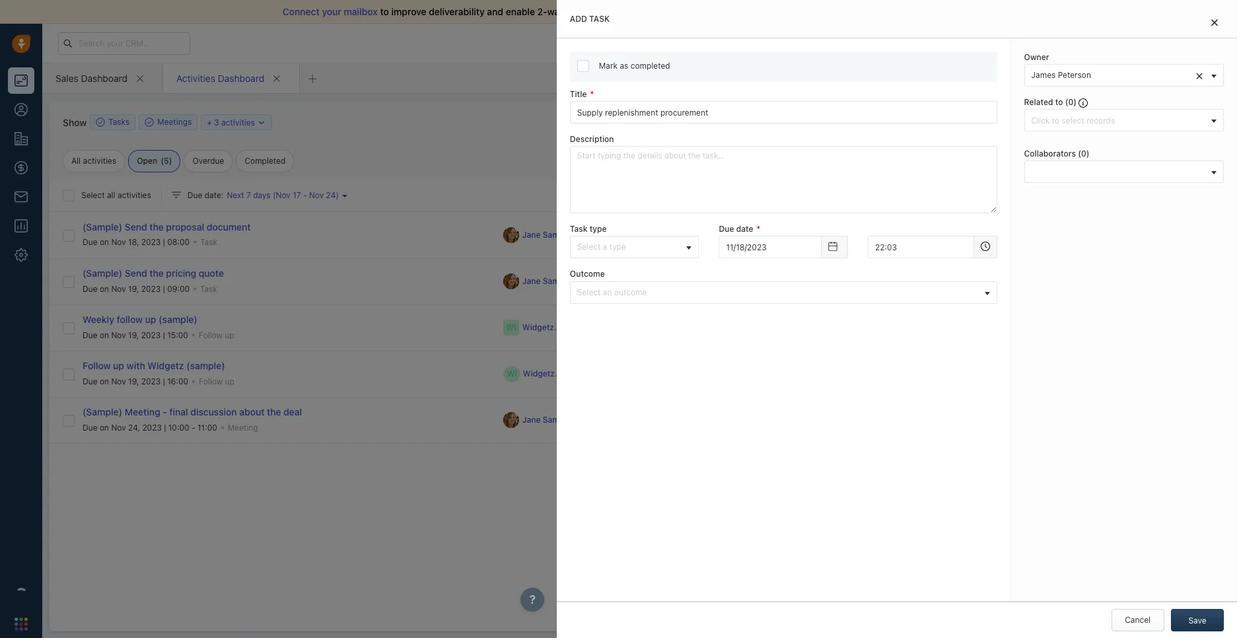 Task type: describe. For each thing, give the bounding box(es) containing it.
add inside × tab panel
[[570, 14, 587, 24]]

james peterson
[[1032, 70, 1091, 80]]

your
[[876, 38, 892, 47]]

my calendar
[[889, 135, 943, 146]]

widgetz.io for weekly follow up (sample)
[[522, 323, 564, 333]]

mark complete button for (sample) send the pricing quote
[[747, 270, 829, 293]]

connect video conferencing + calendar
[[886, 168, 1036, 178]]

completed
[[631, 61, 670, 71]]

follow up for follow up with widgetz (sample)
[[199, 376, 234, 386]]

1 horizontal spatial calendar
[[1003, 168, 1036, 178]]

activities
[[176, 72, 215, 84]]

explore plans link
[[980, 35, 1046, 51]]

2-
[[537, 6, 547, 17]]

24,
[[128, 422, 140, 432]]

select all activities
[[81, 190, 151, 200]]

0 vertical spatial 17
[[293, 190, 301, 200]]

0 vertical spatial type
[[590, 224, 607, 234]]

connect your mailbox to improve deliverability and enable 2-way sync of email conversations.
[[283, 6, 691, 17]]

of
[[590, 6, 599, 17]]

in
[[928, 38, 935, 47]]

(sample) for (sample) send the proposal document
[[83, 221, 122, 233]]

add meeting button
[[725, 111, 803, 133]]

up up discussion
[[225, 376, 234, 386]]

completed
[[245, 156, 286, 166]]

task inside × tab panel
[[570, 224, 588, 234]]

+ 3 activities link
[[207, 116, 266, 128]]

1 vertical spatial follow
[[83, 360, 111, 371]]

widgetz.io (sample) for follow up with widgetz (sample)
[[523, 369, 600, 379]]

(sample) meeting - final discussion about the deal link
[[83, 407, 302, 418]]

widgetz.io (sample) link for follow up with widgetz (sample)
[[523, 368, 600, 380]]

Click to select records search field
[[1028, 114, 1207, 128]]

outcome
[[614, 287, 647, 297]]

links.
[[1077, 564, 1096, 574]]

next 7 days ( nov 17 - nov 24 )
[[227, 190, 339, 200]]

calendar
[[1083, 187, 1117, 196]]

09:00
[[167, 284, 190, 294]]

3 jane sampleton (sample) link from the top
[[522, 414, 620, 426]]

peterson
[[1058, 70, 1091, 80]]

sales
[[55, 72, 78, 84]]

0 horizontal spatial to
[[380, 6, 389, 17]]

select for select an outcome
[[577, 287, 601, 297]]

5
[[164, 156, 169, 166]]

all activities
[[71, 156, 116, 166]]

trial
[[894, 38, 907, 47]]

all
[[71, 156, 81, 166]]

1 vertical spatial days
[[253, 190, 271, 200]]

add meeting
[[748, 117, 796, 127]]

discussion
[[190, 407, 237, 418]]

2023 for (sample)
[[141, 330, 161, 340]]

connect for connect your mailbox to improve deliverability and enable 2-way sync of email conversations.
[[283, 6, 320, 17]]

owner
[[1024, 52, 1049, 62]]

document
[[207, 221, 251, 233]]

2 vertical spatial -
[[192, 422, 195, 432]]

email
[[601, 6, 624, 17]]

google calendar button
[[1035, 184, 1124, 200]]

0 horizontal spatial calendar
[[905, 135, 943, 146]]

send email image
[[1107, 38, 1116, 49]]

date:
[[205, 190, 224, 200]]

your trial ends in 21 days
[[876, 38, 963, 47]]

explore
[[988, 38, 1016, 48]]

widgetz.io (sample) for weekly follow up (sample)
[[522, 323, 600, 333]]

(sample) meeting - final discussion about the deal
[[83, 407, 302, 418]]

related to ( 0 )
[[1024, 97, 1079, 107]]

activities for 3
[[221, 117, 255, 127]]

7
[[246, 190, 251, 200]]

sync
[[567, 6, 587, 17]]

1 vertical spatial 0
[[1081, 149, 1087, 159]]

365
[[1172, 187, 1187, 196]]

24
[[326, 190, 336, 200]]

have
[[1041, 564, 1059, 574]]

close image
[[1212, 18, 1218, 26]]

google calendar
[[1054, 187, 1117, 196]]

( right collaborators
[[1078, 149, 1081, 159]]

office
[[1147, 187, 1170, 196]]

19, for follow
[[128, 330, 139, 340]]

on for (sample) send the proposal document
[[100, 237, 109, 247]]

(sample) send the proposal document link
[[83, 221, 251, 233]]

quote
[[199, 268, 224, 279]]

office 365 button
[[1127, 184, 1194, 200]]

task inside × tab panel
[[589, 14, 610, 24]]

you don't have any links.
[[1004, 564, 1096, 574]]

due on nov 19, 2023 | 15:00
[[83, 330, 188, 340]]

jane for (sample) send the proposal document
[[522, 230, 541, 240]]

+ 3 activities button
[[201, 114, 272, 130]]

3 jane sampleton (sample) from the top
[[522, 415, 620, 425]]

2023 for final
[[142, 422, 162, 432]]

microsoft teams
[[962, 187, 1024, 196]]

up right 15:00 at the bottom
[[225, 330, 234, 340]]

on for weekly follow up (sample)
[[100, 330, 109, 340]]

tasks
[[109, 117, 130, 127]]

activities dashboard
[[176, 72, 264, 84]]

up right follow
[[145, 314, 156, 325]]

connect for connect video conferencing + calendar
[[886, 168, 918, 178]]

about
[[239, 407, 265, 418]]

follow up with widgetz (sample)
[[83, 360, 225, 371]]

10:00
[[168, 422, 189, 432]]

due for follow up with widgetz (sample)
[[83, 376, 97, 386]]

task type
[[570, 224, 607, 234]]

don't
[[1020, 564, 1039, 574]]

21
[[937, 38, 944, 47]]

× tab panel
[[557, 0, 1237, 638]]

cancel
[[1125, 615, 1151, 625]]

jane sampleton (sample) for (sample) send the pricing quote
[[522, 276, 620, 286]]

follow
[[117, 314, 143, 325]]

sampleton for (sample) send the pricing quote
[[543, 276, 584, 286]]

an
[[603, 287, 612, 297]]

mark complete for quote
[[766, 276, 822, 286]]

select a type button
[[570, 236, 699, 259]]

due for weekly follow up (sample)
[[83, 330, 97, 340]]

jane sampleton (sample) link for (sample) send the proposal document
[[522, 229, 620, 241]]

2 vertical spatial the
[[267, 407, 281, 418]]

due for (sample) send the pricing quote
[[83, 284, 97, 294]]

the for pricing
[[149, 268, 164, 279]]

open ( 5 )
[[137, 156, 172, 166]]

activities for all
[[118, 190, 151, 200]]

( right configure
[[1065, 97, 1069, 107]]

type inside select a type 'button'
[[610, 242, 626, 252]]



Task type: locate. For each thing, give the bounding box(es) containing it.
due on nov 18, 2023 | 08:00
[[83, 237, 190, 247]]

send up due on nov 18, 2023 | 08:00
[[125, 221, 147, 233]]

2023 for widgetz
[[141, 376, 161, 386]]

mark complete down -- text field
[[766, 276, 822, 286]]

1 vertical spatial to
[[1055, 97, 1063, 107]]

17 nov
[[889, 235, 919, 246]]

on for follow up with widgetz (sample)
[[100, 376, 109, 386]]

1 vertical spatial 19,
[[128, 330, 139, 340]]

0 vertical spatial task
[[570, 224, 588, 234]]

0 horizontal spatial -
[[163, 407, 167, 418]]

(sample) for (sample) send the pricing quote
[[83, 268, 122, 279]]

08:00
[[167, 237, 190, 247]]

follow
[[199, 330, 223, 340], [83, 360, 111, 371], [199, 376, 223, 386]]

related
[[1024, 97, 1053, 107]]

0 vertical spatial (sample)
[[83, 221, 122, 233]]

widgetz.io (sample) link for weekly follow up (sample)
[[522, 322, 600, 333]]

1 vertical spatial task
[[200, 237, 217, 247]]

2 horizontal spatial activities
[[221, 117, 255, 127]]

2 vertical spatial jane sampleton (sample)
[[522, 415, 620, 425]]

select an outcome
[[577, 287, 647, 297]]

dashboard up + 3 activities link at the left of page
[[218, 72, 264, 84]]

(sample) send the proposal document
[[83, 221, 251, 233]]

mark complete for document
[[766, 230, 822, 240]]

due for (sample) send the proposal document
[[83, 237, 97, 247]]

| left the 08:00
[[163, 237, 165, 247]]

1 vertical spatial add task
[[660, 117, 693, 127]]

1 horizontal spatial to
[[1055, 97, 1063, 107]]

0 horizontal spatial 17
[[293, 190, 301, 200]]

+1 right task type
[[630, 230, 639, 240]]

0 horizontal spatial add task
[[570, 14, 610, 24]]

0 vertical spatial calendar
[[905, 135, 943, 146]]

1 vertical spatial connect
[[886, 168, 918, 178]]

0 horizontal spatial task
[[589, 14, 610, 24]]

1 sampleton from the top
[[543, 230, 584, 240]]

mark complete
[[766, 230, 822, 240], [766, 276, 822, 286]]

2023 right 24, in the bottom of the page
[[142, 422, 162, 432]]

down image
[[257, 118, 266, 127]]

mark complete button for (sample) send the proposal document
[[747, 224, 829, 246]]

2 horizontal spatial add
[[748, 117, 763, 127]]

follow up right 15:00 at the bottom
[[199, 330, 234, 340]]

on for (sample) meeting - final discussion about the deal
[[100, 422, 109, 432]]

- left 11:00
[[192, 422, 195, 432]]

1 vertical spatial type
[[610, 242, 626, 252]]

complete for (sample) send the pricing quote
[[787, 276, 822, 286]]

4 on from the top
[[100, 376, 109, 386]]

1 horizontal spatial task
[[677, 117, 693, 127]]

select left "all"
[[81, 190, 105, 200]]

on down weekly
[[100, 330, 109, 340]]

19, down (sample) send the pricing quote
[[128, 284, 139, 294]]

1 send from the top
[[125, 221, 147, 233]]

the left deal
[[267, 407, 281, 418]]

2 horizontal spatial -
[[303, 190, 307, 200]]

2 vertical spatial activities
[[118, 190, 151, 200]]

1 vertical spatial mark
[[766, 230, 785, 240]]

2 19, from the top
[[128, 330, 139, 340]]

1 horizontal spatial connect
[[886, 168, 918, 178]]

dashboard right the sales
[[81, 72, 127, 84]]

0 horizontal spatial meeting
[[125, 407, 160, 418]]

0 horizontal spatial 0
[[1069, 97, 1074, 107]]

microsoft
[[962, 187, 998, 196]]

| for proposal
[[163, 237, 165, 247]]

0 vertical spatial send
[[125, 221, 147, 233]]

due for (sample) meeting - final discussion about the deal
[[83, 422, 97, 432]]

widgets
[[1061, 103, 1090, 113]]

1 vertical spatial mark complete
[[766, 276, 822, 286]]

the for proposal
[[149, 221, 164, 233]]

1 vertical spatial mark complete button
[[747, 270, 829, 293]]

due on nov 24, 2023 | 10:00 - 11:00
[[83, 422, 217, 432]]

on up weekly
[[100, 284, 109, 294]]

up
[[145, 314, 156, 325], [225, 330, 234, 340], [113, 360, 124, 371], [225, 376, 234, 386]]

0 vertical spatial -
[[303, 190, 307, 200]]

19,
[[128, 284, 139, 294], [128, 330, 139, 340], [128, 376, 139, 386]]

3
[[214, 117, 219, 127]]

activities right "all"
[[118, 190, 151, 200]]

dashboard
[[81, 72, 127, 84], [218, 72, 264, 84]]

deal
[[284, 407, 302, 418]]

jane sampleton (sample) link for (sample) send the pricing quote
[[522, 276, 620, 287]]

follow up up discussion
[[199, 376, 234, 386]]

ends
[[909, 38, 926, 47]]

type right a on the left of the page
[[610, 242, 626, 252]]

0 down peterson at the top of the page
[[1069, 97, 1074, 107]]

Title text field
[[570, 101, 997, 124]]

2 vertical spatial follow
[[199, 376, 223, 386]]

mark inside × tab panel
[[599, 61, 618, 71]]

(sample) down "all"
[[83, 221, 122, 233]]

up left "with"
[[113, 360, 124, 371]]

2 (sample) from the top
[[83, 268, 122, 279]]

0 vertical spatial task
[[589, 14, 610, 24]]

1 vertical spatial widgetz.io
[[523, 369, 564, 379]]

3 sampleton from the top
[[543, 415, 584, 425]]

add
[[570, 14, 587, 24], [660, 117, 675, 127], [748, 117, 763, 127]]

final
[[169, 407, 188, 418]]

+ inside + 3 activities link
[[207, 117, 212, 127]]

2 dashboard from the left
[[218, 72, 264, 84]]

dashboard for sales dashboard
[[81, 72, 127, 84]]

+ up microsoft teams
[[996, 168, 1001, 178]]

( right 7
[[273, 190, 276, 200]]

0 vertical spatial mark complete button
[[747, 224, 829, 246]]

days right 21
[[947, 38, 963, 47]]

you
[[1004, 564, 1018, 574]]

0 vertical spatial widgetz.io (sample) link
[[522, 322, 600, 333]]

collaborators
[[1024, 149, 1076, 159]]

jane sampleton (sample)
[[522, 230, 620, 240], [522, 276, 620, 286], [522, 415, 620, 425]]

Start typing the details about the task… text field
[[570, 146, 997, 214]]

0 vertical spatial widgetz.io
[[522, 323, 564, 333]]

0 vertical spatial mark
[[599, 61, 618, 71]]

(sample) up "due on nov 19, 2023 | 09:00"
[[83, 268, 122, 279]]

cancel button
[[1112, 609, 1164, 632]]

select for select all activities
[[81, 190, 105, 200]]

1 mark complete from the top
[[766, 230, 822, 240]]

0 vertical spatial jane sampleton (sample) link
[[522, 229, 620, 241]]

activities right 3
[[221, 117, 255, 127]]

on left 24, in the bottom of the page
[[100, 422, 109, 432]]

16:00
[[167, 376, 188, 386]]

follow for weekly follow up (sample)
[[199, 330, 223, 340]]

task down document
[[200, 237, 217, 247]]

improve
[[391, 6, 426, 17]]

widgetz
[[148, 360, 184, 371]]

× dialog
[[557, 0, 1237, 638]]

mailbox
[[344, 6, 378, 17]]

2023 right '18,'
[[141, 237, 161, 247]]

task up the select a type
[[570, 224, 588, 234]]

3 on from the top
[[100, 330, 109, 340]]

mark left as
[[599, 61, 618, 71]]

sales dashboard
[[55, 72, 127, 84]]

connect left video
[[886, 168, 918, 178]]

2 jane from the top
[[522, 276, 541, 286]]

2 jane sampleton (sample) link from the top
[[522, 276, 620, 287]]

| left 16:00 at the left bottom of page
[[163, 376, 165, 386]]

add task button
[[637, 111, 699, 133]]

add down completed
[[660, 117, 675, 127]]

0 vertical spatial 0
[[1069, 97, 1074, 107]]

0 horizontal spatial activities
[[83, 156, 116, 166]]

0
[[1069, 97, 1074, 107], [1081, 149, 1087, 159]]

1 vertical spatial widgetz.io (sample)
[[523, 369, 600, 379]]

collaborators ( 0 )
[[1024, 149, 1090, 159]]

1 horizontal spatial 17
[[889, 235, 899, 246]]

on
[[100, 237, 109, 247], [100, 284, 109, 294], [100, 330, 109, 340], [100, 376, 109, 386], [100, 422, 109, 432]]

way
[[547, 6, 565, 17]]

0 vertical spatial select
[[81, 190, 105, 200]]

due date:
[[187, 190, 224, 200]]

1 19, from the top
[[128, 284, 139, 294]]

1 vertical spatial jane
[[522, 276, 541, 286]]

dashboard for activities dashboard
[[218, 72, 264, 84]]

conferencing
[[943, 168, 994, 178]]

| left 15:00 at the bottom
[[163, 330, 165, 340]]

add left meeting
[[748, 117, 763, 127]]

due date
[[719, 224, 753, 234]]

0 vertical spatial jane sampleton (sample)
[[522, 230, 620, 240]]

1 jane sampleton (sample) from the top
[[522, 230, 620, 240]]

activities inside button
[[221, 117, 255, 127]]

0 vertical spatial the
[[149, 221, 164, 233]]

your
[[322, 6, 341, 17]]

0 vertical spatial +1
[[630, 230, 639, 240]]

0 vertical spatial follow up
[[199, 330, 234, 340]]

select for select a type
[[577, 242, 601, 252]]

0 horizontal spatial type
[[590, 224, 607, 234]]

0 vertical spatial meeting
[[125, 407, 160, 418]]

1 vertical spatial widgetz.io (sample) link
[[523, 368, 600, 380]]

jane for (sample) send the pricing quote
[[522, 276, 541, 286]]

send for pricing
[[125, 268, 147, 279]]

2 complete from the top
[[787, 276, 822, 286]]

select a type
[[577, 242, 626, 252]]

1 vertical spatial send
[[125, 268, 147, 279]]

date
[[736, 224, 753, 234]]

google
[[1054, 187, 1081, 196]]

save button
[[1171, 609, 1224, 632]]

follow right 15:00 at the bottom
[[199, 330, 223, 340]]

1 vertical spatial activities
[[83, 156, 116, 166]]

follow up for weekly follow up (sample)
[[199, 330, 234, 340]]

| left 10:00
[[164, 422, 166, 432]]

add inside button
[[748, 117, 763, 127]]

| for widgetz
[[163, 376, 165, 386]]

|
[[163, 237, 165, 247], [163, 284, 165, 294], [163, 330, 165, 340], [163, 376, 165, 386], [164, 422, 166, 432]]

freshworks switcher image
[[15, 618, 28, 631]]

- left the "final"
[[163, 407, 167, 418]]

1 vertical spatial jane sampleton (sample)
[[522, 276, 620, 286]]

configure
[[1022, 103, 1059, 113]]

on for (sample) send the pricing quote
[[100, 284, 109, 294]]

mark for quote
[[766, 276, 785, 286]]

2 on from the top
[[100, 284, 109, 294]]

1 horizontal spatial +
[[996, 168, 1001, 178]]

send for proposal
[[125, 221, 147, 233]]

(sample) down due on nov 19, 2023 | 16:00
[[83, 407, 122, 418]]

select inside select an outcome button
[[577, 287, 601, 297]]

sampleton for (sample) send the proposal document
[[543, 230, 584, 240]]

follow up with widgetz (sample) link
[[83, 360, 225, 371]]

19, for up
[[128, 376, 139, 386]]

add left of
[[570, 14, 587, 24]]

0 horizontal spatial connect
[[283, 6, 320, 17]]

| left 09:00
[[163, 284, 165, 294]]

calendar
[[905, 135, 943, 146], [1003, 168, 1036, 178]]

calendar up teams
[[1003, 168, 1036, 178]]

to inside × tab panel
[[1055, 97, 1063, 107]]

plans
[[1019, 38, 1039, 48]]

( right the open
[[161, 156, 164, 166]]

a
[[603, 242, 607, 252]]

follow up discussion
[[199, 376, 223, 386]]

mark complete button down start typing the details about the task… text box
[[747, 224, 829, 246]]

deliverability
[[429, 6, 485, 17]]

mark right date
[[766, 230, 785, 240]]

| for final
[[164, 422, 166, 432]]

1 horizontal spatial activities
[[118, 190, 151, 200]]

add inside button
[[660, 117, 675, 127]]

×
[[1196, 67, 1204, 83]]

+1 for quote
[[630, 276, 639, 286]]

1 horizontal spatial days
[[947, 38, 963, 47]]

11:00
[[198, 422, 217, 432]]

1 mark complete button from the top
[[747, 224, 829, 246]]

1 vertical spatial sampleton
[[543, 276, 584, 286]]

proposal
[[166, 221, 204, 233]]

select left a on the left of the page
[[577, 242, 601, 252]]

widgetz.io for follow up with widgetz (sample)
[[523, 369, 564, 379]]

1 dashboard from the left
[[81, 72, 127, 84]]

1 vertical spatial task
[[677, 117, 693, 127]]

0 horizontal spatial add
[[570, 14, 587, 24]]

2 sampleton from the top
[[543, 276, 584, 286]]

with
[[127, 360, 145, 371]]

None text field
[[868, 236, 974, 259]]

3 19, from the top
[[128, 376, 139, 386]]

5 on from the top
[[100, 422, 109, 432]]

1 vertical spatial complete
[[787, 276, 822, 286]]

(sample) send the pricing quote
[[83, 268, 224, 279]]

task for document
[[200, 237, 217, 247]]

Search your CRM... text field
[[58, 32, 190, 54]]

open
[[137, 156, 157, 166]]

the
[[149, 221, 164, 233], [149, 268, 164, 279], [267, 407, 281, 418]]

task for quote
[[200, 284, 217, 294]]

0 vertical spatial activities
[[221, 117, 255, 127]]

15:00
[[167, 330, 188, 340]]

mark complete right date
[[766, 230, 822, 240]]

more
[[817, 117, 836, 127]]

1 horizontal spatial add task
[[660, 117, 693, 127]]

1 complete from the top
[[787, 230, 822, 240]]

on down follow up with widgetz (sample) link
[[100, 376, 109, 386]]

0 horizontal spatial dashboard
[[81, 72, 127, 84]]

add task down completed
[[660, 117, 693, 127]]

2023 for pricing
[[141, 284, 161, 294]]

1 +1 from the top
[[630, 230, 639, 240]]

0 vertical spatial +
[[207, 117, 212, 127]]

connect
[[283, 6, 320, 17], [886, 168, 918, 178]]

complete down start typing the details about the task… text box
[[787, 230, 822, 240]]

calendar right my
[[905, 135, 943, 146]]

all
[[107, 190, 115, 200]]

1 horizontal spatial add
[[660, 117, 675, 127]]

- left 24
[[303, 190, 307, 200]]

mark complete button
[[747, 224, 829, 246], [747, 270, 829, 293]]

follow left "with"
[[83, 360, 111, 371]]

0 vertical spatial 19,
[[128, 284, 139, 294]]

2 vertical spatial select
[[577, 287, 601, 297]]

the up due on nov 18, 2023 | 08:00
[[149, 221, 164, 233]]

1 horizontal spatial type
[[610, 242, 626, 252]]

mark as completed
[[599, 61, 670, 71]]

)
[[1074, 97, 1077, 107], [1087, 149, 1090, 159], [169, 156, 172, 166], [336, 190, 339, 200]]

select inside select a type 'button'
[[577, 242, 601, 252]]

1 horizontal spatial -
[[192, 422, 195, 432]]

-- text field
[[719, 236, 822, 259]]

configure widgets button
[[1002, 100, 1097, 116]]

1 jane from the top
[[522, 230, 541, 240]]

1 horizontal spatial 0
[[1081, 149, 1087, 159]]

on left '18,'
[[100, 237, 109, 247]]

2 mark complete from the top
[[766, 276, 822, 286]]

0 vertical spatial add task
[[570, 14, 610, 24]]

19, for send
[[128, 284, 139, 294]]

connect left 'your'
[[283, 6, 320, 17]]

+1 for document
[[630, 230, 639, 240]]

0 horizontal spatial days
[[253, 190, 271, 200]]

weekly follow up (sample)
[[83, 314, 197, 325]]

follow for follow up with widgetz (sample)
[[199, 376, 223, 386]]

0 vertical spatial to
[[380, 6, 389, 17]]

19, down "with"
[[128, 376, 139, 386]]

1 on from the top
[[100, 237, 109, 247]]

mark for document
[[766, 230, 785, 240]]

nov
[[276, 190, 291, 200], [309, 190, 324, 200], [901, 235, 919, 246], [111, 237, 126, 247], [111, 284, 126, 294], [111, 330, 126, 340], [111, 376, 126, 386], [111, 422, 126, 432]]

0 right collaborators
[[1081, 149, 1087, 159]]

0 vertical spatial mark complete
[[766, 230, 822, 240]]

| for pricing
[[163, 284, 165, 294]]

days right 7
[[253, 190, 271, 200]]

0 vertical spatial sampleton
[[543, 230, 584, 240]]

send
[[125, 221, 147, 233], [125, 268, 147, 279]]

complete for (sample) send the proposal document
[[787, 230, 822, 240]]

(sample)
[[586, 230, 620, 240], [586, 276, 620, 286], [159, 314, 197, 325], [566, 323, 600, 333], [186, 360, 225, 371], [566, 369, 600, 379], [586, 415, 620, 425]]

1 vertical spatial (sample)
[[83, 268, 122, 279]]

(sample) for (sample) meeting - final discussion about the deal
[[83, 407, 122, 418]]

19, down follow
[[128, 330, 139, 340]]

2 vertical spatial jane sampleton (sample) link
[[522, 414, 620, 426]]

mark down -- text field
[[766, 276, 785, 286]]

1 vertical spatial select
[[577, 242, 601, 252]]

outcome
[[570, 269, 605, 279]]

meeting
[[765, 117, 796, 127]]

activities right all
[[83, 156, 116, 166]]

meeting down about
[[228, 422, 258, 432]]

3 jane from the top
[[522, 415, 541, 425]]

0 vertical spatial days
[[947, 38, 963, 47]]

0 vertical spatial connect
[[283, 6, 320, 17]]

+1
[[630, 230, 639, 240], [630, 276, 639, 286]]

add for add meeting button on the top of the page
[[748, 117, 763, 127]]

1 vertical spatial +1
[[630, 276, 639, 286]]

task inside button
[[677, 117, 693, 127]]

2 +1 from the top
[[630, 276, 639, 286]]

and
[[487, 6, 503, 17]]

2023 down (sample) send the pricing quote link
[[141, 284, 161, 294]]

0 vertical spatial jane
[[522, 230, 541, 240]]

+1 up outcome at the top
[[630, 276, 639, 286]]

2 vertical spatial mark
[[766, 276, 785, 286]]

2023 down weekly follow up (sample)
[[141, 330, 161, 340]]

type
[[590, 224, 607, 234], [610, 242, 626, 252]]

1 (sample) from the top
[[83, 221, 122, 233]]

add task inside button
[[660, 117, 693, 127]]

1 jane sampleton (sample) link from the top
[[522, 229, 620, 241]]

type up the select a type
[[590, 224, 607, 234]]

due inside × tab panel
[[719, 224, 734, 234]]

2 vertical spatial (sample)
[[83, 407, 122, 418]]

microsoft teams button
[[942, 184, 1031, 200]]

task down quote
[[200, 284, 217, 294]]

complete down -- text field
[[787, 276, 822, 286]]

2023 down follow up with widgetz (sample) link
[[141, 376, 161, 386]]

add for add task button
[[660, 117, 675, 127]]

3 (sample) from the top
[[83, 407, 122, 418]]

1 vertical spatial follow up
[[199, 376, 234, 386]]

2023 for proposal
[[141, 237, 161, 247]]

1 horizontal spatial meeting
[[228, 422, 258, 432]]

add task right way
[[570, 14, 610, 24]]

2 vertical spatial jane
[[522, 415, 541, 425]]

next
[[227, 190, 244, 200]]

send up "due on nov 19, 2023 | 09:00"
[[125, 268, 147, 279]]

2 mark complete button from the top
[[747, 270, 829, 293]]

any
[[1061, 564, 1074, 574]]

video
[[920, 168, 941, 178]]

mark complete button down -- text field
[[747, 270, 829, 293]]

0 vertical spatial widgetz.io (sample)
[[522, 323, 600, 333]]

meeting
[[125, 407, 160, 418], [228, 422, 258, 432]]

(sample) send the pricing quote link
[[83, 268, 224, 279]]

meeting up 'due on nov 24, 2023 | 10:00 - 11:00'
[[125, 407, 160, 418]]

1 horizontal spatial dashboard
[[218, 72, 264, 84]]

| for (sample)
[[163, 330, 165, 340]]

1 vertical spatial +
[[996, 168, 1001, 178]]

0 horizontal spatial +
[[207, 117, 212, 127]]

2 send from the top
[[125, 268, 147, 279]]

0 vertical spatial follow
[[199, 330, 223, 340]]

1 vertical spatial -
[[163, 407, 167, 418]]

office 365
[[1147, 187, 1187, 196]]

jane sampleton (sample) for (sample) send the proposal document
[[522, 230, 620, 240]]

2 jane sampleton (sample) from the top
[[522, 276, 620, 286]]

the left 'pricing'
[[149, 268, 164, 279]]

add task inside × tab panel
[[570, 14, 610, 24]]

select down the outcome
[[577, 287, 601, 297]]

+ left 3
[[207, 117, 212, 127]]



Task type: vqa. For each thing, say whether or not it's contained in the screenshot.
Due On Nov 24, 2023 | 10:00 - 11:00
yes



